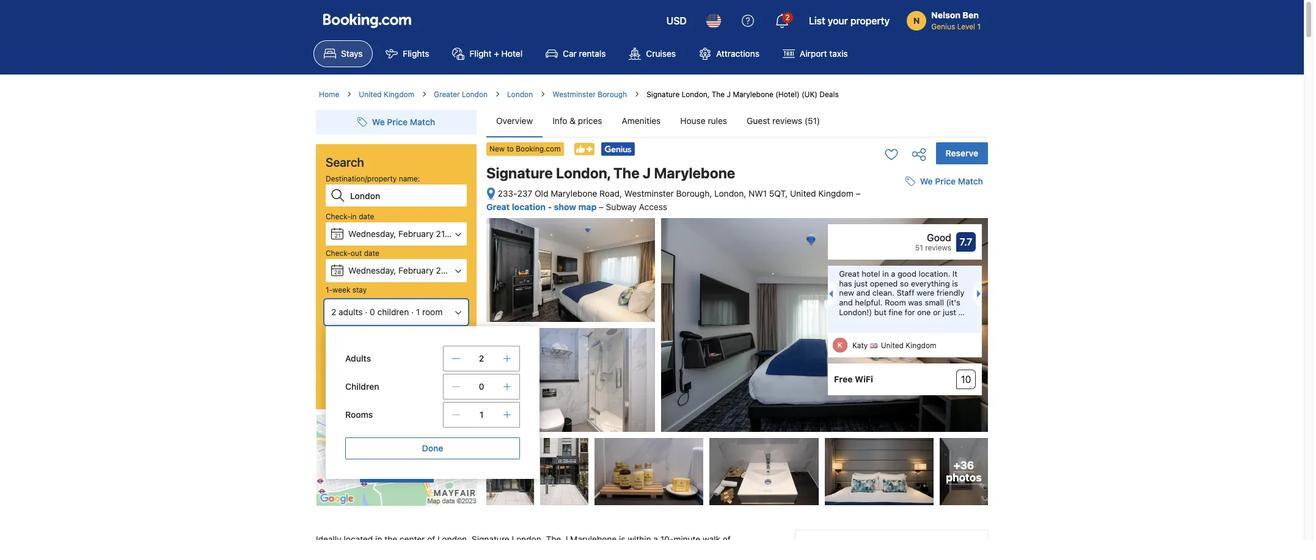 Task type: locate. For each thing, give the bounding box(es) containing it.
1 vertical spatial 1
[[416, 307, 420, 317]]

1 vertical spatial the
[[614, 164, 640, 181]]

is
[[952, 278, 958, 288]]

1 vertical spatial westminster
[[624, 188, 674, 199]]

0 vertical spatial check-
[[326, 212, 351, 221]]

j up rules
[[727, 90, 731, 99]]

-
[[548, 201, 552, 212]]

greater
[[434, 90, 460, 99]]

check- down 21
[[326, 249, 351, 258]]

1 vertical spatial 2024
[[451, 265, 472, 276]]

0 vertical spatial westminster
[[553, 90, 596, 99]]

& right the homes
[[384, 332, 389, 341]]

fine
[[889, 307, 903, 317]]

for left work
[[381, 348, 391, 357]]

j
[[727, 90, 731, 99], [643, 164, 651, 181]]

reviews left the (51)
[[772, 115, 802, 126]]

kingdom inside 233-237 old marylebone road, westminster borough, london, nw1 5qt, united kingdom – great location - show map – subway access
[[818, 188, 854, 199]]

but
[[874, 307, 887, 317]]

reserve button
[[936, 142, 988, 164]]

1 horizontal spatial price
[[935, 176, 956, 186]]

great inside great hotel in a good location. it has just opened so everything is new and clean. staff were friendly and helpful. room was small (it's london!) but fine for one or just …
[[839, 269, 860, 279]]

0 horizontal spatial in
[[351, 212, 357, 221]]

rules
[[708, 115, 727, 126]]

we down united kingdom link
[[372, 117, 385, 127]]

for inside search "section"
[[381, 348, 391, 357]]

1 horizontal spatial match
[[958, 176, 983, 186]]

reviews
[[772, 115, 802, 126], [925, 243, 951, 252]]

date right out
[[364, 249, 379, 258]]

0 horizontal spatial london,
[[556, 164, 610, 181]]

for inside great hotel in a good location. it has just opened so everything is new and clean. staff were friendly and helpful. room was small (it's london!) but fine for one or just …
[[905, 307, 915, 317]]

1 up "done" button on the bottom left of the page
[[480, 409, 484, 420]]

2 horizontal spatial london,
[[714, 188, 746, 199]]

0 vertical spatial 2
[[785, 13, 790, 22]]

hotel
[[501, 48, 523, 59]]

0 vertical spatial london,
[[682, 90, 710, 99]]

marylebone up show
[[551, 188, 597, 199]]

wednesday,
[[348, 229, 396, 239], [348, 265, 396, 276]]

0 vertical spatial in
[[351, 212, 357, 221]]

previous image
[[826, 290, 833, 298]]

nelson ben genius level 1
[[931, 10, 981, 31]]

1 vertical spatial reviews
[[925, 243, 951, 252]]

kingdom
[[384, 90, 414, 99], [818, 188, 854, 199], [906, 341, 936, 350]]

1 horizontal spatial we
[[920, 176, 933, 186]]

1 horizontal spatial 0
[[479, 381, 484, 392]]

house
[[680, 115, 706, 126]]

we inside search "section"
[[372, 117, 385, 127]]

match inside search "section"
[[410, 117, 435, 127]]

2 horizontal spatial 1
[[977, 22, 981, 31]]

kingdom down flights link
[[384, 90, 414, 99]]

westminster borough
[[553, 90, 627, 99]]

(hotel)
[[776, 90, 800, 99]]

february left 28,
[[398, 265, 434, 276]]

0 vertical spatial reviews
[[772, 115, 802, 126]]

–
[[856, 188, 861, 199], [599, 201, 604, 212]]

1 horizontal spatial 2
[[479, 353, 484, 364]]

kingdom down one at bottom
[[906, 341, 936, 350]]

1 inside button
[[416, 307, 420, 317]]

0 vertical spatial j
[[727, 90, 731, 99]]

we price match down reserve button
[[920, 176, 983, 186]]

wednesday, february 28, 2024
[[348, 265, 472, 276]]

stays
[[341, 48, 363, 59]]

0 horizontal spatial kingdom
[[384, 90, 414, 99]]

westminster up info & prices
[[553, 90, 596, 99]]

united inside 233-237 old marylebone road, westminster borough, london, nw1 5qt, united kingdom – great location - show map – subway access
[[790, 188, 816, 199]]

2 vertical spatial 1
[[480, 409, 484, 420]]

1 vertical spatial marylebone
[[654, 164, 735, 181]]

great inside 233-237 old marylebone road, westminster borough, london, nw1 5qt, united kingdom – great location - show map – subway access
[[486, 201, 510, 212]]

0 vertical spatial united
[[359, 90, 382, 99]]

1 horizontal spatial reviews
[[925, 243, 951, 252]]

just left '…'
[[943, 307, 956, 317]]

westminster up access
[[624, 188, 674, 199]]

in up check-out date
[[351, 212, 357, 221]]

just right has
[[854, 278, 868, 288]]

2024 right 21,
[[449, 229, 470, 239]]

i'm
[[337, 348, 347, 357]]

london, up house
[[682, 90, 710, 99]]

j for signature london, the j marylebone (hotel) (uk) deals
[[727, 90, 731, 99]]

1 horizontal spatial united kingdom
[[881, 341, 936, 350]]

2 vertical spatial marylebone
[[551, 188, 597, 199]]

marylebone up borough,
[[654, 164, 735, 181]]

united right katy
[[881, 341, 904, 350]]

1 · from the left
[[365, 307, 367, 317]]

access
[[639, 201, 667, 212]]

great down click to open map view image
[[486, 201, 510, 212]]

1
[[977, 22, 981, 31], [416, 307, 420, 317], [480, 409, 484, 420]]

wednesday, up stay on the bottom
[[348, 265, 396, 276]]

0 horizontal spatial reviews
[[772, 115, 802, 126]]

booking.com image
[[323, 13, 411, 28]]

signature up 237
[[486, 164, 553, 181]]

it
[[953, 269, 958, 279]]

airport taxis
[[800, 48, 848, 59]]

& right info
[[570, 115, 576, 126]]

2024 right 28,
[[451, 265, 472, 276]]

1 horizontal spatial j
[[727, 90, 731, 99]]

0 vertical spatial 1
[[977, 22, 981, 31]]

· right children
[[411, 307, 414, 317]]

new to booking.com
[[489, 144, 561, 153]]

signature for signature london, the j marylebone
[[486, 164, 553, 181]]

united right 5qt, on the right top of page
[[790, 188, 816, 199]]

work
[[393, 348, 409, 357]]

match
[[410, 117, 435, 127], [958, 176, 983, 186]]

Where are you going? field
[[345, 185, 467, 207]]

we price match down united kingdom link
[[372, 117, 435, 127]]

for left one at bottom
[[905, 307, 915, 317]]

ben
[[963, 10, 979, 20]]

list
[[809, 15, 825, 26]]

0 horizontal spatial 1
[[416, 307, 420, 317]]

february for 21,
[[398, 229, 434, 239]]

price inside search "section"
[[387, 117, 408, 127]]

1 vertical spatial wednesday,
[[348, 265, 396, 276]]

wednesday, up out
[[348, 229, 396, 239]]

and right previous icon at the bottom right of page
[[839, 298, 853, 307]]

marylebone up "guest"
[[733, 90, 774, 99]]

1 horizontal spatial for
[[905, 307, 915, 317]]

1 inside nelson ben genius level 1
[[977, 22, 981, 31]]

was
[[908, 298, 923, 307]]

for
[[905, 307, 915, 317], [381, 348, 391, 357]]

1 wednesday, from the top
[[348, 229, 396, 239]]

search section
[[311, 100, 540, 507]]

greater london
[[434, 90, 488, 99]]

the up rules
[[712, 90, 725, 99]]

1 vertical spatial london,
[[556, 164, 610, 181]]

wednesday, for wednesday, february 21, 2024
[[348, 229, 396, 239]]

signature for signature london, the j marylebone (hotel) (uk) deals
[[647, 90, 680, 99]]

reviews right 51
[[925, 243, 951, 252]]

1 horizontal spatial ·
[[411, 307, 414, 317]]

1-
[[326, 285, 332, 295]]

0 horizontal spatial we price match button
[[353, 111, 440, 133]]

in left a
[[882, 269, 889, 279]]

1 horizontal spatial we price match button
[[901, 171, 988, 193]]

and right new
[[856, 288, 870, 298]]

0 vertical spatial for
[[905, 307, 915, 317]]

0 vertical spatial february
[[398, 229, 434, 239]]

2 · from the left
[[411, 307, 414, 317]]

one
[[917, 307, 931, 317]]

marylebone inside 233-237 old marylebone road, westminster borough, london, nw1 5qt, united kingdom – great location - show map – subway access
[[551, 188, 597, 199]]

2 inside 2 dropdown button
[[785, 13, 790, 22]]

2 adults · 0 children · 1 room
[[331, 307, 443, 317]]

london, left nw1
[[714, 188, 746, 199]]

0 horizontal spatial 0
[[370, 307, 375, 317]]

attractions link
[[689, 40, 770, 67]]

2 check- from the top
[[326, 249, 351, 258]]

28
[[334, 269, 341, 276]]

destination/property name:
[[326, 174, 420, 183]]

good 51 reviews
[[915, 232, 951, 252]]

1 horizontal spatial we price match
[[920, 176, 983, 186]]

london, for signature london, the j marylebone (hotel) (uk) deals
[[682, 90, 710, 99]]

great up new
[[839, 269, 860, 279]]

free
[[834, 374, 853, 384]]

1 horizontal spatial united
[[790, 188, 816, 199]]

1 vertical spatial just
[[943, 307, 956, 317]]

united kingdom down flights link
[[359, 90, 414, 99]]

2024 for wednesday, february 21, 2024
[[449, 229, 470, 239]]

0 horizontal spatial &
[[384, 332, 389, 341]]

1 horizontal spatial –
[[856, 188, 861, 199]]

february left 21,
[[398, 229, 434, 239]]

2 vertical spatial united
[[881, 341, 904, 350]]

rooms
[[345, 409, 373, 420]]

price down united kingdom link
[[387, 117, 408, 127]]

1 horizontal spatial in
[[882, 269, 889, 279]]

we price match button down reserve button
[[901, 171, 988, 193]]

flights
[[403, 48, 429, 59]]

0 vertical spatial 0
[[370, 307, 375, 317]]

0 vertical spatial we price match button
[[353, 111, 440, 133]]

1 vertical spatial kingdom
[[818, 188, 854, 199]]

overview
[[496, 115, 533, 126]]

0 horizontal spatial for
[[381, 348, 391, 357]]

1 vertical spatial great
[[839, 269, 860, 279]]

your
[[828, 15, 848, 26]]

0 vertical spatial we
[[372, 117, 385, 127]]

we price match inside search "section"
[[372, 117, 435, 127]]

home link
[[319, 89, 339, 100]]

21,
[[436, 229, 447, 239]]

free wifi
[[834, 374, 873, 384]]

match down 'greater'
[[410, 117, 435, 127]]

0 horizontal spatial great
[[486, 201, 510, 212]]

london right 'greater'
[[462, 90, 488, 99]]

2024 for wednesday, february 28, 2024
[[451, 265, 472, 276]]

0 vertical spatial signature
[[647, 90, 680, 99]]

0 horizontal spatial we
[[372, 117, 385, 127]]

1 vertical spatial in
[[882, 269, 889, 279]]

1 vertical spatial united
[[790, 188, 816, 199]]

2 wednesday, from the top
[[348, 265, 396, 276]]

233-237 old marylebone road, westminster borough, london, nw1 5qt, united kingdom – great location - show map – subway access
[[486, 188, 861, 212]]

1 horizontal spatial london,
[[682, 90, 710, 99]]

entire
[[337, 332, 357, 341]]

london up overview
[[507, 90, 533, 99]]

1 left 'room'
[[416, 307, 420, 317]]

united right home
[[359, 90, 382, 99]]

we price match button down united kingdom link
[[353, 111, 440, 133]]

usd
[[667, 15, 687, 26]]

2 horizontal spatial 2
[[785, 13, 790, 22]]

0 horizontal spatial united kingdom
[[359, 90, 414, 99]]

1 vertical spatial for
[[381, 348, 391, 357]]

london, up map
[[556, 164, 610, 181]]

0 vertical spatial 2024
[[449, 229, 470, 239]]

1 vertical spatial 0
[[479, 381, 484, 392]]

united kingdom
[[359, 90, 414, 99], [881, 341, 936, 350]]

0 vertical spatial great
[[486, 201, 510, 212]]

we up good
[[920, 176, 933, 186]]

0 horizontal spatial london
[[462, 90, 488, 99]]

were
[[917, 288, 935, 298]]

info
[[553, 115, 567, 126]]

match down reserve button
[[958, 176, 983, 186]]

united kingdom down the fine at the bottom right of page
[[881, 341, 936, 350]]

check- up 21
[[326, 212, 351, 221]]

kingdom right 5qt, on the right top of page
[[818, 188, 854, 199]]

attractions
[[716, 48, 760, 59]]

clean.
[[872, 288, 895, 298]]

1 vertical spatial signature
[[486, 164, 553, 181]]

date for check-in date
[[359, 212, 374, 221]]

· right adults
[[365, 307, 367, 317]]

date
[[359, 212, 374, 221], [364, 249, 379, 258]]

1 check- from the top
[[326, 212, 351, 221]]

– right map
[[599, 201, 604, 212]]

0 vertical spatial match
[[410, 117, 435, 127]]

reviews inside 'link'
[[772, 115, 802, 126]]

2 inside 2 adults · 0 children · 1 room button
[[331, 307, 336, 317]]

1 horizontal spatial westminster
[[624, 188, 674, 199]]

0 vertical spatial price
[[387, 117, 408, 127]]

scored 10 element
[[956, 370, 976, 389]]

1 london from the left
[[462, 90, 488, 99]]

0 vertical spatial marylebone
[[733, 90, 774, 99]]

– up the rated good element
[[856, 188, 861, 199]]

the for signature london, the j marylebone
[[614, 164, 640, 181]]

signature up amenities at top
[[647, 90, 680, 99]]

just
[[854, 278, 868, 288], [943, 307, 956, 317]]

2 vertical spatial kingdom
[[906, 341, 936, 350]]

+
[[494, 48, 499, 59]]

room
[[422, 307, 443, 317]]

1 vertical spatial j
[[643, 164, 651, 181]]

price down reserve button
[[935, 176, 956, 186]]

0 horizontal spatial ·
[[365, 307, 367, 317]]

1 horizontal spatial the
[[712, 90, 725, 99]]

0 horizontal spatial just
[[854, 278, 868, 288]]

·
[[365, 307, 367, 317], [411, 307, 414, 317]]

1 horizontal spatial 1
[[480, 409, 484, 420]]

guest
[[747, 115, 770, 126]]

info & prices
[[553, 115, 602, 126]]

0 vertical spatial &
[[570, 115, 576, 126]]

0 vertical spatial the
[[712, 90, 725, 99]]

0 horizontal spatial 2
[[331, 307, 336, 317]]

0 vertical spatial –
[[856, 188, 861, 199]]

or
[[933, 307, 941, 317]]

wifi
[[855, 374, 873, 384]]

small
[[925, 298, 944, 307]]

1 horizontal spatial kingdom
[[818, 188, 854, 199]]

1 horizontal spatial signature
[[647, 90, 680, 99]]

date up out
[[359, 212, 374, 221]]

1 horizontal spatial london
[[507, 90, 533, 99]]

0 horizontal spatial –
[[599, 201, 604, 212]]

1 right level
[[977, 22, 981, 31]]

1 vertical spatial we
[[920, 176, 933, 186]]

marylebone for signature london, the j marylebone (hotel) (uk) deals
[[733, 90, 774, 99]]

j up access
[[643, 164, 651, 181]]

233-
[[498, 188, 517, 199]]

0 vertical spatial we price match
[[372, 117, 435, 127]]

1 vertical spatial check-
[[326, 249, 351, 258]]

airport
[[800, 48, 827, 59]]

traveling
[[349, 348, 379, 357]]

amenities
[[622, 115, 661, 126]]

we price match button
[[353, 111, 440, 133], [901, 171, 988, 193]]

1 february from the top
[[398, 229, 434, 239]]

2 vertical spatial london,
[[714, 188, 746, 199]]

1 vertical spatial –
[[599, 201, 604, 212]]

1 horizontal spatial great
[[839, 269, 860, 279]]

guest reviews (51) link
[[737, 105, 830, 137]]

london
[[462, 90, 488, 99], [507, 90, 533, 99]]

the up road,
[[614, 164, 640, 181]]

1 vertical spatial we price match
[[920, 176, 983, 186]]

marylebone for signature london, the j marylebone
[[654, 164, 735, 181]]

+36
[[954, 459, 974, 472]]

house rules link
[[671, 105, 737, 137]]

2 february from the top
[[398, 265, 434, 276]]



Task type: describe. For each thing, give the bounding box(es) containing it.
your account menu nelson ben genius level 1 element
[[907, 4, 986, 32]]

overview link
[[486, 105, 543, 137]]

0 horizontal spatial and
[[839, 298, 853, 307]]

car
[[563, 48, 577, 59]]

car rentals
[[563, 48, 606, 59]]

stay
[[352, 285, 367, 295]]

in inside search "section"
[[351, 212, 357, 221]]

+36 photos
[[946, 459, 982, 484]]

taxis
[[829, 48, 848, 59]]

london!)
[[839, 307, 872, 317]]

info & prices link
[[543, 105, 612, 137]]

2 vertical spatial 2
[[479, 353, 484, 364]]

children
[[377, 307, 409, 317]]

& inside search "section"
[[384, 332, 389, 341]]

cruises
[[646, 48, 676, 59]]

great hotel in a good location. it has just opened so everything is new and clean. staff were friendly and helpful. room was small (it's london!) but fine for one or just …
[[839, 269, 965, 317]]

7.7
[[960, 237, 972, 248]]

borough,
[[676, 188, 712, 199]]

scored 7.7 element
[[956, 232, 976, 252]]

map
[[578, 201, 597, 212]]

signature london, the j marylebone (hotel) (uk) deals
[[647, 90, 839, 99]]

(uk)
[[802, 90, 818, 99]]

2 adults · 0 children · 1 room button
[[326, 301, 467, 324]]

1 vertical spatial price
[[935, 176, 956, 186]]

subway
[[606, 201, 637, 212]]

friendly
[[937, 288, 965, 298]]

1 vertical spatial united kingdom
[[881, 341, 936, 350]]

staff
[[897, 288, 915, 298]]

we price match for we price match 'dropdown button' within the search "section"
[[372, 117, 435, 127]]

guest reviews (51)
[[747, 115, 820, 126]]

stays link
[[313, 40, 373, 67]]

entire homes & apartments
[[337, 332, 431, 341]]

rated good element
[[834, 230, 951, 245]]

reviews inside good 51 reviews
[[925, 243, 951, 252]]

opened
[[870, 278, 898, 288]]

photos
[[946, 471, 982, 484]]

prices
[[578, 115, 602, 126]]

flight
[[470, 48, 492, 59]]

0 vertical spatial united kingdom
[[359, 90, 414, 99]]

j for signature london, the j marylebone
[[643, 164, 651, 181]]

1 horizontal spatial just
[[943, 307, 956, 317]]

westminster borough link
[[553, 89, 627, 100]]

10
[[961, 374, 971, 385]]

the for signature london, the j marylebone (hotel) (uk) deals
[[712, 90, 725, 99]]

2 horizontal spatial kingdom
[[906, 341, 936, 350]]

search
[[326, 155, 364, 169]]

united kingdom link
[[359, 89, 414, 100]]

…
[[959, 307, 965, 317]]

we price match button inside search "section"
[[353, 111, 440, 133]]

click to open map view image
[[486, 187, 496, 201]]

we for rightmost we price match 'dropdown button'
[[920, 176, 933, 186]]

0 horizontal spatial united
[[359, 90, 382, 99]]

usd button
[[659, 6, 694, 35]]

0 vertical spatial kingdom
[[384, 90, 414, 99]]

0 horizontal spatial westminster
[[553, 90, 596, 99]]

katy
[[852, 341, 868, 350]]

0 vertical spatial just
[[854, 278, 868, 288]]

out
[[351, 249, 362, 258]]

1 horizontal spatial &
[[570, 115, 576, 126]]

done
[[422, 443, 443, 453]]

done button
[[345, 438, 520, 460]]

flight + hotel link
[[442, 40, 533, 67]]

(it's
[[946, 298, 960, 307]]

n
[[913, 15, 920, 26]]

room
[[885, 298, 906, 307]]

car rentals link
[[535, 40, 616, 67]]

rentals
[[579, 48, 606, 59]]

0 inside 2 adults · 0 children · 1 room button
[[370, 307, 375, 317]]

1-week stay
[[326, 285, 367, 295]]

next image
[[977, 290, 984, 298]]

level
[[957, 22, 975, 31]]

list your property link
[[802, 6, 897, 35]]

show
[[554, 201, 576, 212]]

genius
[[931, 22, 955, 31]]

1 vertical spatial match
[[958, 176, 983, 186]]

destination/property
[[326, 174, 397, 183]]

reserve
[[946, 148, 978, 158]]

2 london from the left
[[507, 90, 533, 99]]

2 button
[[767, 6, 797, 35]]

home
[[319, 90, 339, 99]]

we price match for rightmost we price match 'dropdown button'
[[920, 176, 983, 186]]

london, for signature london, the j marylebone
[[556, 164, 610, 181]]

london, inside 233-237 old marylebone road, westminster borough, london, nw1 5qt, united kingdom – great location - show map – subway access
[[714, 188, 746, 199]]

borough
[[598, 90, 627, 99]]

we for we price match 'dropdown button' within the search "section"
[[372, 117, 385, 127]]

wednesday, for wednesday, february 28, 2024
[[348, 265, 396, 276]]

list your property
[[809, 15, 890, 26]]

location.
[[919, 269, 950, 279]]

children
[[345, 381, 379, 392]]

so
[[900, 278, 909, 288]]

check-in date
[[326, 212, 374, 221]]

signature london, the j marylebone
[[486, 164, 735, 181]]

good
[[898, 269, 917, 279]]

+36 photos link
[[940, 438, 988, 505]]

(51)
[[805, 115, 820, 126]]

february for 28,
[[398, 265, 434, 276]]

signature london, the j marylebone (hotel) (uk) deals link
[[647, 90, 839, 99]]

great location - show map button
[[486, 201, 599, 212]]

westminster inside 233-237 old marylebone road, westminster borough, london, nw1 5qt, united kingdom – great location - show map – subway access
[[624, 188, 674, 199]]

property
[[851, 15, 890, 26]]

to
[[507, 144, 514, 153]]

1 horizontal spatial and
[[856, 288, 870, 298]]

good
[[927, 232, 951, 243]]

237
[[517, 188, 532, 199]]

check- for in
[[326, 212, 351, 221]]

date for check-out date
[[364, 249, 379, 258]]

new
[[489, 144, 505, 153]]

check-out date
[[326, 249, 379, 258]]

i'm traveling for work
[[337, 348, 409, 357]]

has
[[839, 278, 852, 288]]

location
[[512, 201, 546, 212]]

homes
[[359, 332, 382, 341]]

check- for out
[[326, 249, 351, 258]]

helpful.
[[855, 298, 883, 307]]

5qt,
[[769, 188, 788, 199]]

name:
[[399, 174, 420, 183]]

51
[[915, 243, 923, 252]]

amenities link
[[612, 105, 671, 137]]

greater london link
[[434, 89, 488, 100]]

airport taxis link
[[772, 40, 858, 67]]

in inside great hotel in a good location. it has just opened so everything is new and clean. staff were friendly and helpful. room was small (it's london!) but fine for one or just …
[[882, 269, 889, 279]]



Task type: vqa. For each thing, say whether or not it's contained in the screenshot.
homes
yes



